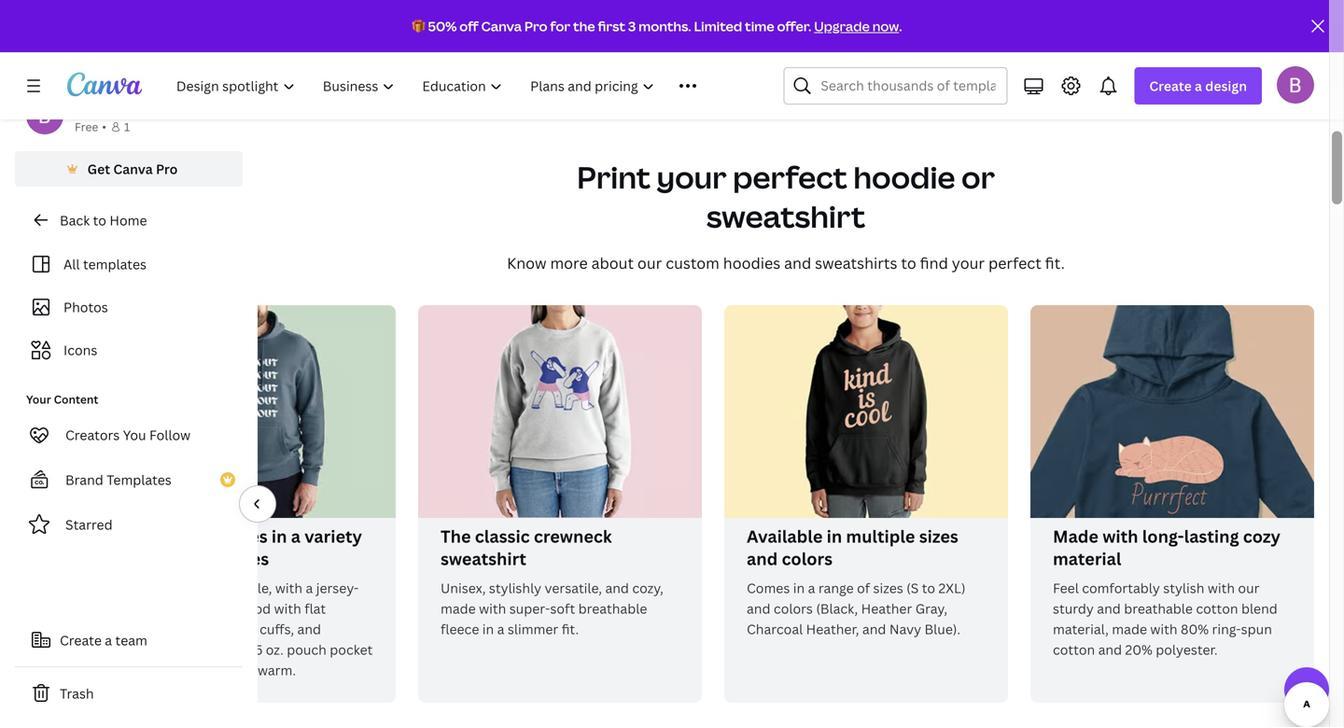 Task type: vqa. For each thing, say whether or not it's contained in the screenshot.
the bottom slimmer
yes



Task type: locate. For each thing, give the bounding box(es) containing it.
0 horizontal spatial get
[[87, 160, 110, 178]]

perfect right find
[[989, 253, 1042, 273]]

0 horizontal spatial style
[[582, 0, 612, 3]]

style
[[582, 0, 612, 3], [1021, 0, 1052, 3]]

0 horizontal spatial of
[[134, 548, 152, 571]]

cozy up adjustable
[[206, 580, 235, 597]]

custom inside get street-style cozy with our custom designs, available in adult, youth, and toddler fit.
[[703, 0, 750, 3]]

and inside get street-style cozy with our custom designs, available in adult, youth, and toddler fit.
[[726, 6, 749, 24]]

multiple
[[847, 525, 916, 548]]

your inside print your perfect hoodie or sweatshirt
[[657, 157, 727, 198]]

our up youth,
[[678, 0, 699, 3]]

1 vertical spatial of
[[857, 580, 871, 597]]

0 vertical spatial perfect
[[733, 157, 848, 198]]

a inside button
[[105, 632, 112, 650]]

months.
[[639, 17, 692, 35]]

1 horizontal spatial designs,
[[969, 6, 1020, 24]]

2 style from the left
[[1021, 0, 1052, 3]]

get street-style cozy with our custom designs, available in adult, youth, and toddler fit.
[[514, 0, 750, 44]]

perfect up know more about our custom hoodies and sweatshirts to find your perfect fit.
[[733, 157, 848, 198]]

0 vertical spatial create
[[1150, 77, 1192, 95]]

1 vertical spatial sizes
[[874, 580, 904, 597]]

get inside button
[[87, 160, 110, 178]]

0 horizontal spatial cotton
[[1054, 641, 1096, 659]]

stylishly
[[489, 580, 542, 597]]

pro inside button
[[156, 160, 178, 178]]

1 style from the left
[[582, 0, 612, 3]]

off
[[460, 17, 479, 35]]

ring-
[[1213, 621, 1242, 638]]

create left design
[[1150, 77, 1192, 95]]

of inside available in multiple sizes and colors comes in a range of sizes (s to 2xl) and colors (black, heather gray, charcoal heather, and navy blue).
[[857, 580, 871, 597]]

custom
[[134, 525, 198, 548]]

0 horizontal spatial designs,
[[514, 6, 565, 24]]

cotton down material,
[[1054, 641, 1096, 659]]

2xl)
[[939, 580, 966, 597]]

breathable down stylish
[[1125, 600, 1194, 618]]

your right the print
[[657, 157, 727, 198]]

with up "cuffs," at left
[[274, 600, 301, 618]]

1 horizontal spatial made
[[1113, 621, 1148, 638]]

blue).
[[925, 621, 961, 638]]

designs, down preppy
[[969, 6, 1020, 24]]

know more about our custom hoodies and sweatshirts to find your perfect fit.
[[507, 253, 1066, 273]]

free •
[[75, 119, 106, 134]]

unisex
[[134, 580, 176, 597]]

fits
[[156, 548, 182, 571]]

know
[[507, 253, 547, 273]]

made with long-lasting cozy material image
[[1031, 305, 1315, 518]]

1 horizontal spatial sizes
[[920, 525, 959, 548]]

🎁 50% off canva pro for the first 3 months. limited time offer. upgrade now .
[[412, 17, 903, 35]]

0 horizontal spatial hoodies
[[202, 525, 268, 548]]

hoodies
[[724, 253, 781, 273], [202, 525, 268, 548]]

jersey-
[[316, 580, 359, 597]]

get left street-
[[514, 0, 536, 3]]

and up pouch
[[298, 621, 321, 638]]

2 horizontal spatial cozy
[[1244, 525, 1281, 548]]

custom right about
[[666, 253, 720, 273]]

available
[[568, 6, 624, 24]]

1 horizontal spatial create
[[1150, 77, 1192, 95]]

our inside 'made with long-lasting cozy material feel comfortably stylish with our sturdy and breathable cotton blend material, made with 80% ring-spun cotton and 20% polyester.'
[[1239, 580, 1260, 597]]

colors
[[782, 548, 833, 571], [774, 600, 813, 618]]

and
[[726, 6, 749, 24], [785, 253, 812, 273], [186, 548, 217, 571], [747, 548, 778, 571], [179, 580, 203, 597], [606, 580, 629, 597], [747, 600, 771, 618], [1098, 600, 1122, 618], [298, 621, 321, 638], [863, 621, 887, 638], [1099, 641, 1123, 659]]

adult,
[[642, 6, 679, 24]]

in inside the custom hoodies in a variety of fits and styles unisex and cozy style, with a jersey- lined adjustable hood with flat drawstrings, ribbed cuffs, and waistband, plus a 7.5 oz. pouch pocket to keep your hands warm.
[[272, 525, 287, 548]]

0 vertical spatial made
[[441, 600, 476, 618]]

print your perfect hoodie or sweatshirt
[[577, 157, 996, 237]]

material
[[1054, 548, 1122, 571]]

get inside get street-style cozy with our custom designs, available in adult, youth, and toddler fit.
[[514, 0, 536, 3]]

and down comes
[[747, 600, 771, 618]]

sweatshirts
[[816, 253, 898, 273]]

hands
[[216, 662, 255, 680]]

feel
[[1054, 580, 1080, 597]]

0 horizontal spatial cozy
[[206, 580, 235, 597]]

sweatshirt
[[707, 196, 866, 237], [441, 548, 527, 571]]

upgrade now button
[[815, 17, 900, 35]]

2 breathable from the left
[[1125, 600, 1194, 618]]

50%
[[428, 17, 457, 35]]

custom up the limited
[[703, 0, 750, 3]]

heather,
[[807, 621, 860, 638]]

0 horizontal spatial sweatshirt
[[441, 548, 527, 571]]

made up fleece
[[441, 600, 476, 618]]

0 vertical spatial custom
[[703, 0, 750, 3]]

0 horizontal spatial slimmer
[[508, 621, 559, 638]]

get down •
[[87, 160, 110, 178]]

0 vertical spatial get
[[514, 0, 536, 3]]

breathable inside 'made with long-lasting cozy material feel comfortably stylish with our sturdy and breathable cotton blend material, made with 80% ring-spun cotton and 20% polyester.'
[[1125, 600, 1194, 618]]

0 horizontal spatial pro
[[156, 160, 178, 178]]

1 vertical spatial canva
[[113, 160, 153, 178]]

available in multiple sizes and colors comes in a range of sizes (s to 2xl) and colors (black, heather gray, charcoal heather, and navy blue).
[[747, 525, 966, 638]]

made up 20%
[[1113, 621, 1148, 638]]

1 designs, from the left
[[514, 6, 565, 24]]

fit. inside get street-style cozy with our custom designs, available in adult, youth, and toddler fit.
[[564, 27, 581, 44]]

for
[[551, 17, 571, 35]]

with up polyester. on the bottom
[[1151, 621, 1178, 638]]

top level navigation element
[[164, 67, 739, 105], [164, 67, 739, 105]]

of right range
[[857, 580, 871, 597]]

home
[[110, 212, 147, 229]]

1 vertical spatial made
[[1113, 621, 1148, 638]]

of
[[134, 548, 152, 571], [857, 580, 871, 597]]

blend
[[1242, 600, 1278, 618]]

1 breathable from the left
[[579, 600, 648, 618]]

1 vertical spatial custom
[[875, 6, 922, 24]]

0 vertical spatial cozy
[[616, 0, 644, 3]]

create for create a team
[[60, 632, 102, 650]]

colors up range
[[782, 548, 833, 571]]

1 horizontal spatial of
[[857, 580, 871, 597]]

our up blend
[[1239, 580, 1260, 597]]

1 vertical spatial slimmer
[[508, 621, 559, 638]]

sweatshirt up know more about our custom hoodies and sweatshirts to find your perfect fit.
[[707, 196, 866, 237]]

0 horizontal spatial perfect
[[733, 157, 848, 198]]

0 vertical spatial slimmer
[[820, 27, 871, 44]]

and up adjustable
[[179, 580, 203, 597]]

1
[[124, 119, 130, 134]]

a
[[1038, 6, 1045, 24], [1196, 77, 1203, 95], [291, 525, 301, 548], [306, 580, 313, 597], [808, 580, 816, 597], [498, 621, 505, 638], [105, 632, 112, 650], [236, 641, 243, 659]]

with down stylishly
[[479, 600, 507, 618]]

1 vertical spatial colors
[[774, 600, 813, 618]]

designs, inside add uniqueness to your preppy style with our custom unisex designs, in a slimmer fit.
[[969, 6, 1020, 24]]

in right unisex
[[1023, 6, 1035, 24]]

and left 20%
[[1099, 641, 1123, 659]]

a inside the classic crewneck sweatshirt unisex, stylishly versatile, and cozy, made with super-soft breathable fleece in a slimmer fit.
[[498, 621, 505, 638]]

1 vertical spatial sweatshirt
[[441, 548, 527, 571]]

1 horizontal spatial cozy
[[616, 0, 644, 3]]

create inside dropdown button
[[1150, 77, 1192, 95]]

create
[[1150, 77, 1192, 95], [60, 632, 102, 650]]

to right (s in the right bottom of the page
[[923, 580, 936, 597]]

follow
[[149, 426, 191, 444]]

with
[[647, 0, 675, 3], [820, 6, 847, 24], [1103, 525, 1139, 548], [275, 580, 303, 597], [1208, 580, 1236, 597], [274, 600, 301, 618], [479, 600, 507, 618], [1151, 621, 1178, 638]]

in right first
[[627, 6, 639, 24]]

designs,
[[514, 6, 565, 24], [969, 6, 1020, 24]]

custom down uniqueness
[[875, 6, 922, 24]]

0 vertical spatial hoodies
[[724, 253, 781, 273]]

None search field
[[784, 67, 1008, 105]]

1 vertical spatial create
[[60, 632, 102, 650]]

get for get street-style cozy with our custom designs, available in adult, youth, and toddler fit.
[[514, 0, 536, 3]]

get canva pro
[[87, 160, 178, 178]]

find
[[921, 253, 949, 273]]

cozy right lasting
[[1244, 525, 1281, 548]]

style up available
[[582, 0, 612, 3]]

style right preppy
[[1021, 0, 1052, 3]]

hoodie
[[854, 157, 956, 198]]

creators you follow
[[65, 426, 191, 444]]

and right fits
[[186, 548, 217, 571]]

breathable
[[579, 600, 648, 618], [1125, 600, 1194, 618]]

2 designs, from the left
[[969, 6, 1020, 24]]

in right fleece
[[483, 621, 494, 638]]

0 horizontal spatial canva
[[113, 160, 153, 178]]

and right youth,
[[726, 6, 749, 24]]

canva down 1 on the top left
[[113, 160, 153, 178]]

1 horizontal spatial breathable
[[1125, 600, 1194, 618]]

pro
[[525, 17, 548, 35], [156, 160, 178, 178]]

made inside the classic crewneck sweatshirt unisex, stylishly versatile, and cozy, made with super-soft breathable fleece in a slimmer fit.
[[441, 600, 476, 618]]

breathable inside the classic crewneck sweatshirt unisex, stylishly versatile, and cozy, made with super-soft breathable fleece in a slimmer fit.
[[579, 600, 648, 618]]

back to home link
[[15, 202, 243, 239]]

you
[[123, 426, 146, 444]]

hoodies up style,
[[202, 525, 268, 548]]

of left fits
[[134, 548, 152, 571]]

in inside get street-style cozy with our custom designs, available in adult, youth, and toddler fit.
[[627, 6, 639, 24]]

slimmer down super-
[[508, 621, 559, 638]]

0 horizontal spatial sizes
[[874, 580, 904, 597]]

0 vertical spatial of
[[134, 548, 152, 571]]

1 horizontal spatial slimmer
[[820, 27, 871, 44]]

pro left for
[[525, 17, 548, 35]]

pro up back to home link
[[156, 160, 178, 178]]

material,
[[1054, 621, 1109, 638]]

with inside the classic crewneck sweatshirt unisex, stylishly versatile, and cozy, made with super-soft breathable fleece in a slimmer fit.
[[479, 600, 507, 618]]

0 horizontal spatial breathable
[[579, 600, 648, 618]]

your down plus
[[184, 662, 213, 680]]

cozy
[[616, 0, 644, 3], [1244, 525, 1281, 548], [206, 580, 235, 597]]

1 vertical spatial hoodies
[[202, 525, 268, 548]]

slimmer inside add uniqueness to your preppy style with our custom unisex designs, in a slimmer fit.
[[820, 27, 871, 44]]

get street-style cozy with our custom designs, available in adult, youth, and toddler fit. link
[[491, 0, 775, 68]]

with up adult,
[[647, 0, 675, 3]]

our down uniqueness
[[851, 6, 872, 24]]

cotton up ring- at right bottom
[[1197, 600, 1239, 618]]

1 vertical spatial cozy
[[1244, 525, 1281, 548]]

sizes up 'heather'
[[874, 580, 904, 597]]

1 horizontal spatial style
[[1021, 0, 1052, 3]]

0 vertical spatial cotton
[[1197, 600, 1239, 618]]

1 vertical spatial get
[[87, 160, 110, 178]]

1 horizontal spatial sweatshirt
[[707, 196, 866, 237]]

2 vertical spatial custom
[[666, 253, 720, 273]]

create left team
[[60, 632, 102, 650]]

slimmer down add
[[820, 27, 871, 44]]

starred link
[[15, 506, 243, 544]]

the classic crewneck sweatshirt unisex, stylishly versatile, and cozy, made with super-soft breathable fleece in a slimmer fit.
[[441, 525, 664, 638]]

0 vertical spatial colors
[[782, 548, 833, 571]]

to right 'back' on the left of the page
[[93, 212, 106, 229]]

hoodies down print your perfect hoodie or sweatshirt at the top of page
[[724, 253, 781, 273]]

custom hoodies in a variety of fits and styles image
[[112, 305, 396, 518]]

sizes
[[920, 525, 959, 548], [874, 580, 904, 597]]

fit.
[[564, 27, 581, 44], [874, 27, 891, 44], [1046, 253, 1066, 273], [562, 621, 579, 638]]

canva right off
[[482, 17, 522, 35]]

2 vertical spatial cozy
[[206, 580, 235, 597]]

custom inside add uniqueness to your preppy style with our custom unisex designs, in a slimmer fit.
[[875, 6, 922, 24]]

sweatshirt up unisex,
[[441, 548, 527, 571]]

perfect inside print your perfect hoodie or sweatshirt
[[733, 157, 848, 198]]

and down 'heather'
[[863, 621, 887, 638]]

content
[[54, 392, 98, 407]]

1 horizontal spatial canva
[[482, 17, 522, 35]]

create inside button
[[60, 632, 102, 650]]

sizes up 2xl)
[[920, 525, 959, 548]]

warm.
[[258, 662, 296, 680]]

breathable down cozy,
[[579, 600, 648, 618]]

designs, up toddler
[[514, 6, 565, 24]]

80%
[[1182, 621, 1210, 638]]

slimmer
[[820, 27, 871, 44], [508, 621, 559, 638]]

with down add
[[820, 6, 847, 24]]

soft
[[550, 600, 576, 618]]

0 vertical spatial pro
[[525, 17, 548, 35]]

add uniqueness to your preppy style with our custom unisex designs, in a slimmer fit.
[[820, 0, 1052, 44]]

0 horizontal spatial made
[[441, 600, 476, 618]]

with right stylish
[[1208, 580, 1236, 597]]

your inside add uniqueness to your preppy style with our custom unisex designs, in a slimmer fit.
[[941, 0, 970, 3]]

1 vertical spatial pro
[[156, 160, 178, 178]]

designs, inside get street-style cozy with our custom designs, available in adult, youth, and toddler fit.
[[514, 6, 565, 24]]

your up unisex
[[941, 0, 970, 3]]

in right styles at the left of page
[[272, 525, 287, 548]]

a inside available in multiple sizes and colors comes in a range of sizes (s to 2xl) and colors (black, heather gray, charcoal heather, and navy blue).
[[808, 580, 816, 597]]

and left cozy,
[[606, 580, 629, 597]]

our
[[678, 0, 699, 3], [851, 6, 872, 24], [638, 253, 662, 273], [1239, 580, 1260, 597]]

to left keep
[[134, 662, 148, 680]]

1 horizontal spatial perfect
[[989, 253, 1042, 273]]

colors up charcoal
[[774, 600, 813, 618]]

templates
[[107, 471, 172, 489]]

0 vertical spatial sweatshirt
[[707, 196, 866, 237]]

of inside the custom hoodies in a variety of fits and styles unisex and cozy style, with a jersey- lined adjustable hood with flat drawstrings, ribbed cuffs, and waistband, plus a 7.5 oz. pouch pocket to keep your hands warm.
[[134, 548, 152, 571]]

to up unisex
[[924, 0, 938, 3]]

Search search field
[[821, 68, 996, 104]]

fit. inside the classic crewneck sweatshirt unisex, stylishly versatile, and cozy, made with super-soft breathable fleece in a slimmer fit.
[[562, 621, 579, 638]]

toddler
[[514, 27, 561, 44]]

1 horizontal spatial get
[[514, 0, 536, 3]]

your
[[941, 0, 970, 3], [657, 157, 727, 198], [952, 253, 985, 273], [184, 662, 213, 680]]

cozy up 3
[[616, 0, 644, 3]]

range
[[819, 580, 854, 597]]

youth,
[[682, 6, 722, 24]]

0 horizontal spatial create
[[60, 632, 102, 650]]

adjustable
[[169, 600, 235, 618]]

slimmer inside the classic crewneck sweatshirt unisex, stylishly versatile, and cozy, made with super-soft breathable fleece in a slimmer fit.
[[508, 621, 559, 638]]

charcoal
[[747, 621, 803, 638]]

breathable for long-
[[1125, 600, 1194, 618]]



Task type: describe. For each thing, give the bounding box(es) containing it.
and down comfortably
[[1098, 600, 1122, 618]]

back to home
[[60, 212, 147, 229]]

available
[[747, 525, 823, 548]]

all templates
[[64, 255, 147, 273]]

comfortably
[[1083, 580, 1161, 597]]

our inside add uniqueness to your preppy style with our custom unisex designs, in a slimmer fit.
[[851, 6, 872, 24]]

hoodies inside the custom hoodies in a variety of fits and styles unisex and cozy style, with a jersey- lined adjustable hood with flat drawstrings, ribbed cuffs, and waistband, plus a 7.5 oz. pouch pocket to keep your hands warm.
[[202, 525, 268, 548]]

navy
[[890, 621, 922, 638]]

templates
[[83, 255, 147, 273]]

canva inside button
[[113, 160, 153, 178]]

get for get canva pro
[[87, 160, 110, 178]]

style,
[[238, 580, 272, 597]]

polyester.
[[1157, 641, 1218, 659]]

available in multiple sizes and colors image
[[725, 305, 1009, 518]]

our inside get street-style cozy with our custom designs, available in adult, youth, and toddler fit.
[[678, 0, 699, 3]]

made with long-lasting cozy material feel comfortably stylish with our sturdy and breathable cotton blend material, made with 80% ring-spun cotton and 20% polyester.
[[1054, 525, 1281, 659]]

made inside 'made with long-lasting cozy material feel comfortably stylish with our sturdy and breathable cotton blend material, made with 80% ring-spun cotton and 20% polyester.'
[[1113, 621, 1148, 638]]

1 horizontal spatial cotton
[[1197, 600, 1239, 618]]

in left 'multiple'
[[827, 525, 843, 548]]

the
[[441, 525, 471, 548]]

creators
[[65, 426, 120, 444]]

design
[[1206, 77, 1248, 95]]

to inside the custom hoodies in a variety of fits and styles unisex and cozy style, with a jersey- lined adjustable hood with flat drawstrings, ribbed cuffs, and waistband, plus a 7.5 oz. pouch pocket to keep your hands warm.
[[134, 662, 148, 680]]

0 vertical spatial sizes
[[920, 525, 959, 548]]

your inside the custom hoodies in a variety of fits and styles unisex and cozy style, with a jersey- lined adjustable hood with flat drawstrings, ribbed cuffs, and waistband, plus a 7.5 oz. pouch pocket to keep your hands warm.
[[184, 662, 213, 680]]

and up comes
[[747, 548, 778, 571]]

create for create a design
[[1150, 77, 1192, 95]]

in right comes
[[794, 580, 805, 597]]

to inside available in multiple sizes and colors comes in a range of sizes (s to 2xl) and colors (black, heather gray, charcoal heather, and navy blue).
[[923, 580, 936, 597]]

with inside get street-style cozy with our custom designs, available in adult, youth, and toddler fit.
[[647, 0, 675, 3]]

long-
[[1143, 525, 1185, 548]]

0 vertical spatial canva
[[482, 17, 522, 35]]

print
[[577, 157, 651, 198]]

starred
[[65, 516, 113, 534]]

uniqueness
[[849, 0, 921, 3]]

fit. inside add uniqueness to your preppy style with our custom unisex designs, in a slimmer fit.
[[874, 27, 891, 44]]

plus
[[206, 641, 233, 659]]

unisex
[[926, 6, 966, 24]]

preppy
[[973, 0, 1018, 3]]

comes
[[747, 580, 790, 597]]

about
[[592, 253, 634, 273]]

cozy inside get street-style cozy with our custom designs, available in adult, youth, and toddler fit.
[[616, 0, 644, 3]]

and inside the classic crewneck sweatshirt unisex, stylishly versatile, and cozy, made with super-soft breathable fleece in a slimmer fit.
[[606, 580, 629, 597]]

(s
[[907, 580, 919, 597]]

style inside add uniqueness to your preppy style with our custom unisex designs, in a slimmer fit.
[[1021, 0, 1052, 3]]

1 horizontal spatial hoodies
[[724, 253, 781, 273]]

style inside get street-style cozy with our custom designs, available in adult, youth, and toddler fit.
[[582, 0, 612, 3]]

1 vertical spatial perfect
[[989, 253, 1042, 273]]

create a design
[[1150, 77, 1248, 95]]

a inside add uniqueness to your preppy style with our custom unisex designs, in a slimmer fit.
[[1038, 6, 1045, 24]]

custom hoodies in a variety of fits and styles unisex and cozy style, with a jersey- lined adjustable hood with flat drawstrings, ribbed cuffs, and waistband, plus a 7.5 oz. pouch pocket to keep your hands warm.
[[134, 525, 373, 680]]

with left long-
[[1103, 525, 1139, 548]]

in inside add uniqueness to your preppy style with our custom unisex designs, in a slimmer fit.
[[1023, 6, 1035, 24]]

add
[[820, 0, 846, 3]]

super-
[[510, 600, 550, 618]]

oz.
[[266, 641, 284, 659]]

cozy,
[[633, 580, 664, 597]]

photos link
[[26, 290, 232, 325]]

with right style,
[[275, 580, 303, 597]]

bob builder image
[[1278, 66, 1315, 103]]

unisex,
[[441, 580, 486, 597]]

keep
[[151, 662, 181, 680]]

first
[[598, 17, 626, 35]]

team
[[115, 632, 147, 650]]

1 horizontal spatial pro
[[525, 17, 548, 35]]

or
[[962, 157, 996, 198]]

20%
[[1126, 641, 1153, 659]]

all templates link
[[26, 247, 232, 282]]

trash
[[60, 685, 94, 703]]

stylish
[[1164, 580, 1205, 597]]

ribbed
[[215, 621, 257, 638]]

limited
[[694, 17, 743, 35]]

brand templates link
[[15, 461, 243, 499]]

waistband,
[[134, 641, 203, 659]]

to inside add uniqueness to your preppy style with our custom unisex designs, in a slimmer fit.
[[924, 0, 938, 3]]

with inside add uniqueness to your preppy style with our custom unisex designs, in a slimmer fit.
[[820, 6, 847, 24]]

your right find
[[952, 253, 985, 273]]

street-
[[539, 0, 582, 3]]

our right about
[[638, 253, 662, 273]]

in inside the classic crewneck sweatshirt unisex, stylishly versatile, and cozy, made with super-soft breathable fleece in a slimmer fit.
[[483, 621, 494, 638]]

create a team
[[60, 632, 147, 650]]

create a design button
[[1135, 67, 1263, 105]]

classic
[[475, 525, 530, 548]]

(black,
[[817, 600, 859, 618]]

the classic crewneck sweatshirt image
[[418, 305, 702, 518]]

1 vertical spatial cotton
[[1054, 641, 1096, 659]]

cuffs,
[[260, 621, 294, 638]]

a inside dropdown button
[[1196, 77, 1203, 95]]

pouch
[[287, 641, 327, 659]]

sweatshirt inside print your perfect hoodie or sweatshirt
[[707, 196, 866, 237]]

icons link
[[26, 333, 232, 368]]

your
[[26, 392, 51, 407]]

to left find
[[902, 253, 917, 273]]

upgrade
[[815, 17, 870, 35]]

breathable for crewneck
[[579, 600, 648, 618]]

fleece
[[441, 621, 479, 638]]

•
[[102, 119, 106, 134]]

cozy inside 'made with long-lasting cozy material feel comfortably stylish with our sturdy and breathable cotton blend material, made with 80% ring-spun cotton and 20% polyester.'
[[1244, 525, 1281, 548]]

and left sweatshirts
[[785, 253, 812, 273]]

lined
[[134, 600, 166, 618]]

more
[[551, 253, 588, 273]]

sweatshirt inside the classic crewneck sweatshirt unisex, stylishly versatile, and cozy, made with super-soft breathable fleece in a slimmer fit.
[[441, 548, 527, 571]]

time
[[745, 17, 775, 35]]

create a team button
[[15, 622, 243, 659]]

made
[[1054, 525, 1099, 548]]

.
[[900, 17, 903, 35]]

brand templates
[[65, 471, 172, 489]]

spun
[[1242, 621, 1273, 638]]

cozy inside the custom hoodies in a variety of fits and styles unisex and cozy style, with a jersey- lined adjustable hood with flat drawstrings, ribbed cuffs, and waistband, plus a 7.5 oz. pouch pocket to keep your hands warm.
[[206, 580, 235, 597]]

versatile,
[[545, 580, 602, 597]]

heather
[[862, 600, 913, 618]]

styles
[[221, 548, 269, 571]]

the
[[573, 17, 596, 35]]



